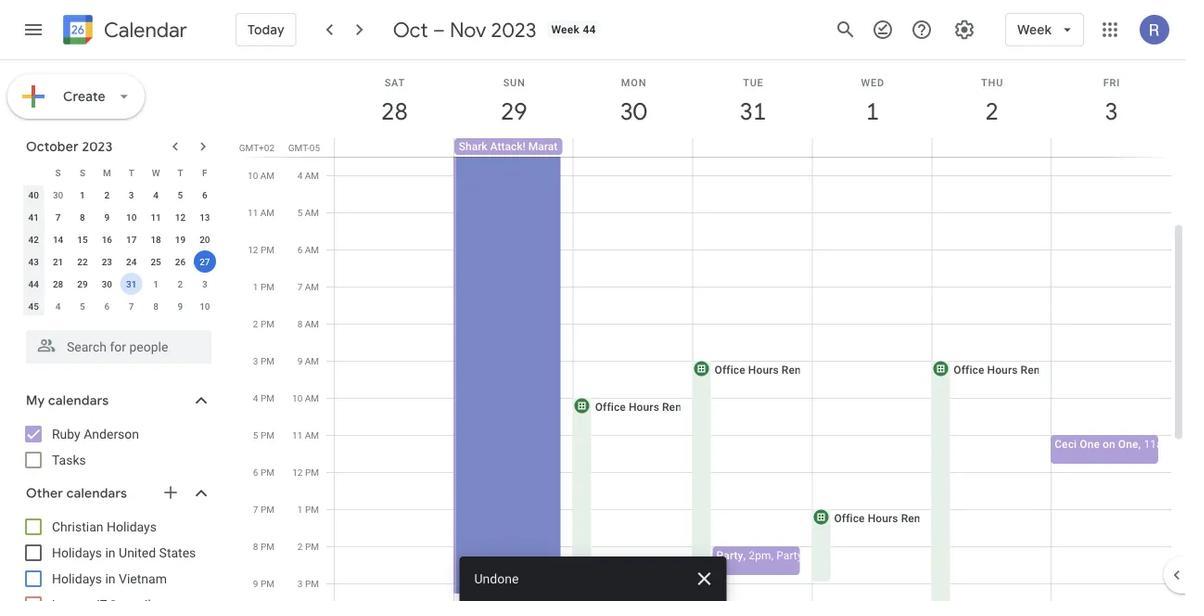 Task type: vqa. For each thing, say whether or not it's contained in the screenshot.


Task type: describe. For each thing, give the bounding box(es) containing it.
sat
[[385, 77, 405, 88]]

8 am
[[297, 318, 319, 329]]

calendars for other calendars
[[66, 485, 127, 502]]

am down 8 am
[[305, 355, 319, 366]]

tue
[[743, 77, 764, 88]]

20 element
[[194, 228, 216, 250]]

christian holidays
[[52, 519, 157, 534]]

1 horizontal spatial 3 pm
[[298, 578, 319, 589]]

other calendars button
[[4, 479, 230, 508]]

8 pm
[[253, 541, 275, 552]]

30 for '30' element
[[102, 278, 112, 289]]

pm down 6 pm
[[261, 504, 275, 515]]

30 for september 30 element
[[53, 189, 63, 200]]

6 am
[[297, 244, 319, 255]]

43
[[28, 256, 39, 267]]

party , 2pm , party at the moontower event rentals
[[717, 549, 966, 562]]

28 inside 28 element
[[53, 278, 63, 289]]

22
[[77, 256, 88, 267]]

28 link
[[373, 90, 416, 133]]

3 right 9 pm on the left bottom of page
[[298, 578, 303, 589]]

3 office hours remade cell from the left
[[931, 27, 1062, 601]]

27 cell
[[193, 250, 217, 273]]

gmt-05
[[288, 142, 320, 153]]

office hours remade for 3rd office hours remade cell from the left
[[954, 363, 1062, 376]]

7 for the november 7 element
[[129, 301, 134, 312]]

2 horizontal spatial ,
[[1139, 437, 1141, 450]]

8 up 15 element
[[80, 211, 85, 223]]

am down 9 am
[[305, 392, 319, 403]]

31 cell
[[119, 273, 144, 295]]

pm up 6 pm
[[261, 429, 275, 441]]

holidays in vietnam
[[52, 571, 167, 586]]

attack!
[[490, 140, 526, 153]]

holidays in united states
[[52, 545, 196, 560]]

25 element
[[145, 250, 167, 273]]

main drawer image
[[22, 19, 45, 41]]

m
[[103, 167, 111, 178]]

23
[[102, 256, 112, 267]]

sun 29
[[500, 77, 526, 127]]

24 element
[[120, 250, 143, 273]]

16 element
[[96, 228, 118, 250]]

29 inside row
[[77, 278, 88, 289]]

1 right november 3 element
[[253, 281, 258, 292]]

october 2023
[[26, 138, 113, 155]]

w
[[152, 167, 160, 178]]

3 inside fri 3
[[1104, 96, 1117, 127]]

31 link
[[732, 90, 774, 133]]

november 1 element
[[145, 273, 167, 295]]

remade for 3rd office hours remade cell from the right
[[662, 400, 704, 413]]

18
[[151, 234, 161, 245]]

week button
[[1006, 7, 1084, 52]]

4 am
[[297, 170, 319, 181]]

other
[[26, 485, 63, 502]]

united
[[119, 545, 156, 560]]

8 for 8 pm
[[253, 541, 258, 552]]

gmt+02
[[239, 142, 275, 153]]

05
[[310, 142, 320, 153]]

0 horizontal spatial ,
[[743, 549, 746, 562]]

create button
[[7, 74, 145, 119]]

3 link
[[1090, 90, 1133, 133]]

5 pm
[[253, 429, 275, 441]]

other calendars
[[26, 485, 127, 502]]

21 element
[[47, 250, 69, 273]]

15
[[77, 234, 88, 245]]

2 party from the left
[[776, 549, 803, 562]]

6 for 6 am
[[297, 244, 303, 255]]

24
[[126, 256, 137, 267]]

0 horizontal spatial 10 am
[[248, 170, 275, 181]]

calendars for my calendars
[[48, 392, 109, 409]]

pm right 9 pm on the left bottom of page
[[305, 578, 319, 589]]

november 9 element
[[169, 295, 191, 317]]

9 am
[[297, 355, 319, 366]]

in for united
[[105, 545, 116, 560]]

7 pm
[[253, 504, 275, 515]]

fri 3
[[1104, 77, 1121, 127]]

am down gmt+02
[[260, 170, 275, 181]]

1 inside wed 1
[[865, 96, 878, 127]]

states
[[159, 545, 196, 560]]

3 up 4 pm
[[253, 355, 258, 366]]

create
[[63, 88, 106, 105]]

week 44
[[551, 23, 596, 36]]

30 link
[[612, 90, 655, 133]]

2 horizontal spatial 12
[[292, 467, 303, 478]]

2 left 8 am
[[253, 318, 258, 329]]

rentals
[[928, 549, 966, 562]]

calendar
[[104, 17, 187, 43]]

10 right 4 pm
[[292, 392, 303, 403]]

7 am
[[297, 281, 319, 292]]

november 6 element
[[96, 295, 118, 317]]

ceci
[[1055, 437, 1077, 450]]

4 for 4 am
[[297, 170, 303, 181]]

11am
[[1144, 437, 1173, 450]]

nov
[[450, 17, 486, 43]]

office for 3rd office hours remade cell from the left
[[954, 363, 985, 376]]

marathon
[[528, 140, 576, 153]]

2 inside november 2 element
[[178, 278, 183, 289]]

6 for 6 pm
[[253, 467, 258, 478]]

2 link
[[971, 90, 1014, 133]]

2pm
[[749, 549, 771, 562]]

pm up 9 pm on the left bottom of page
[[261, 541, 275, 552]]

23 element
[[96, 250, 118, 273]]

f
[[202, 167, 207, 178]]

pm down 5 pm
[[261, 467, 275, 478]]

office hours remade for second office hours remade cell from left
[[834, 512, 943, 525]]

26
[[175, 256, 186, 267]]

shark attack! marathon
[[459, 140, 576, 153]]

17 element
[[120, 228, 143, 250]]

1 t from the left
[[129, 167, 134, 178]]

thu 2
[[981, 77, 1004, 127]]

29 element
[[71, 273, 94, 295]]

am down 4 am
[[305, 207, 319, 218]]

november 3 element
[[194, 273, 216, 295]]

7 up the 14 element
[[55, 211, 61, 223]]

6 pm
[[253, 467, 275, 478]]

2 one from the left
[[1118, 437, 1139, 450]]

15 element
[[71, 228, 94, 250]]

10 up 17
[[126, 211, 137, 223]]

row containing office hours remade
[[326, 27, 1173, 601]]

november 5 element
[[71, 295, 94, 317]]

21
[[53, 256, 63, 267]]

9 for 9 pm
[[253, 578, 258, 589]]

4 for november 4 element
[[55, 301, 61, 312]]

14
[[53, 234, 63, 245]]

10 element
[[120, 206, 143, 228]]

45
[[28, 301, 39, 312]]

remade for second office hours remade cell from left
[[901, 512, 943, 525]]

wed 1
[[861, 77, 885, 127]]

1 one from the left
[[1080, 437, 1100, 450]]

oct
[[393, 17, 428, 43]]

10 down gmt+02
[[248, 170, 258, 181]]

am down '05' on the top
[[305, 170, 319, 181]]

row containing 41
[[21, 206, 217, 228]]

27
[[200, 256, 210, 267]]

week for week
[[1018, 21, 1052, 38]]

the
[[818, 549, 834, 562]]

14 element
[[47, 228, 69, 250]]

19
[[175, 234, 186, 245]]

tasks
[[52, 452, 86, 467]]

5 for november 5 element
[[80, 301, 85, 312]]

fri
[[1104, 77, 1121, 88]]

october
[[26, 138, 79, 155]]

Search for people text field
[[37, 330, 200, 364]]

remade for 3rd office hours remade cell from the left
[[1021, 363, 1062, 376]]

17
[[126, 234, 137, 245]]

26 element
[[169, 250, 191, 273]]

1 horizontal spatial ,
[[771, 549, 774, 562]]

moontower
[[837, 549, 895, 562]]

0 vertical spatial 12 pm
[[248, 244, 275, 255]]

sat 28
[[380, 77, 407, 127]]

4 pm
[[253, 392, 275, 403]]

other calendars list
[[4, 512, 230, 601]]

office hours remade button for second office hours remade cell from left
[[811, 508, 943, 583]]

4 for 4 pm
[[253, 392, 258, 403]]

40
[[28, 189, 39, 200]]



Task type: locate. For each thing, give the bounding box(es) containing it.
week for week 44
[[551, 23, 580, 36]]

week
[[1018, 21, 1052, 38], [551, 23, 580, 36]]

11 element
[[145, 206, 167, 228]]

11 am
[[248, 207, 275, 218], [292, 429, 319, 441]]

1 inside november 1 element
[[153, 278, 159, 289]]

0 horizontal spatial 30
[[53, 189, 63, 200]]

pm right 8 pm
[[305, 541, 319, 552]]

1 right september 30 element
[[80, 189, 85, 200]]

2 inside thu 2
[[984, 96, 998, 127]]

1 pm left the 7 am
[[253, 281, 275, 292]]

1 party from the left
[[717, 549, 743, 562]]

3 down the 27 cell
[[202, 278, 207, 289]]

8 up 9 pm on the left bottom of page
[[253, 541, 258, 552]]

row group containing 40
[[21, 184, 217, 317]]

0 vertical spatial 31
[[739, 96, 765, 127]]

party left 2pm
[[717, 549, 743, 562]]

1 right 7 pm
[[298, 504, 303, 515]]

office hours remade
[[715, 363, 823, 376], [954, 363, 1062, 376], [595, 400, 704, 413], [834, 512, 943, 525]]

1 horizontal spatial 29
[[500, 96, 526, 127]]

0 horizontal spatial party
[[717, 549, 743, 562]]

holidays
[[107, 519, 157, 534], [52, 545, 102, 560], [52, 571, 102, 586]]

0 horizontal spatial 2023
[[82, 138, 113, 155]]

29 down 22
[[77, 278, 88, 289]]

9
[[104, 211, 110, 223], [178, 301, 183, 312], [297, 355, 303, 366], [253, 578, 258, 589]]

tue 31
[[739, 77, 765, 127]]

office hours remade cell
[[572, 27, 704, 601], [811, 27, 943, 601], [931, 27, 1062, 601]]

None search field
[[0, 323, 230, 364]]

2 pm left 8 am
[[253, 318, 275, 329]]

3 pm up 4 pm
[[253, 355, 275, 366]]

1 vertical spatial holidays
[[52, 545, 102, 560]]

4 up 5 pm
[[253, 392, 258, 403]]

anderson
[[84, 426, 139, 442]]

30 inside mon 30
[[619, 96, 646, 127]]

1 in from the top
[[105, 545, 116, 560]]

1 horizontal spatial 11 am
[[292, 429, 319, 441]]

8 for 8 am
[[297, 318, 303, 329]]

mon 30
[[619, 77, 647, 127]]

am up the 7 am
[[305, 244, 319, 255]]

1 horizontal spatial 2023
[[491, 17, 536, 43]]

am left 5 am
[[260, 207, 275, 218]]

1 office hours remade cell from the left
[[572, 27, 704, 601]]

row group inside october 2023 grid
[[21, 184, 217, 317]]

1 down the wed
[[865, 96, 878, 127]]

4 up 11 element
[[153, 189, 159, 200]]

0 vertical spatial 30
[[619, 96, 646, 127]]

9 for 9 am
[[297, 355, 303, 366]]

row containing 44
[[21, 273, 217, 295]]

0 horizontal spatial 12 pm
[[248, 244, 275, 255]]

0 horizontal spatial 44
[[28, 278, 39, 289]]

vietnam
[[119, 571, 167, 586]]

30 element
[[96, 273, 118, 295]]

2 down the 26 element
[[178, 278, 183, 289]]

18 element
[[145, 228, 167, 250]]

0 horizontal spatial 12
[[175, 211, 186, 223]]

1 vertical spatial 3 pm
[[298, 578, 319, 589]]

11 right 5 pm
[[292, 429, 303, 441]]

7 down 6 pm
[[253, 504, 258, 515]]

30
[[619, 96, 646, 127], [53, 189, 63, 200], [102, 278, 112, 289]]

undone
[[474, 571, 519, 586]]

1 horizontal spatial 28
[[380, 96, 407, 127]]

5 down 4 am
[[297, 207, 303, 218]]

shark attack! marathon row
[[326, 138, 1186, 157]]

9 for november 9 element
[[178, 301, 183, 312]]

6 for november 6 "element" in the left of the page
[[104, 301, 110, 312]]

0 vertical spatial in
[[105, 545, 116, 560]]

oct – nov 2023
[[393, 17, 536, 43]]

september 30 element
[[47, 184, 69, 206]]

pm left 8 am
[[261, 318, 275, 329]]

2023 right nov at the left top of page
[[491, 17, 536, 43]]

9 up 16 element
[[104, 211, 110, 223]]

0 vertical spatial calendars
[[48, 392, 109, 409]]

31
[[739, 96, 765, 127], [126, 278, 137, 289]]

gmt-
[[288, 142, 310, 153]]

office hours remade button for 3rd office hours remade cell from the right
[[572, 397, 704, 601]]

office
[[715, 363, 746, 376], [954, 363, 985, 376], [595, 400, 626, 413], [834, 512, 865, 525]]

pm left the 7 am
[[261, 281, 275, 292]]

1 horizontal spatial 1 pm
[[298, 504, 319, 515]]

row containing s
[[21, 161, 217, 184]]

6 down '30' element
[[104, 301, 110, 312]]

thu
[[981, 77, 1004, 88]]

row containing 42
[[21, 228, 217, 250]]

12 right 6 pm
[[292, 467, 303, 478]]

my calendars button
[[4, 386, 230, 416]]

1
[[865, 96, 878, 127], [80, 189, 85, 200], [153, 278, 159, 289], [253, 281, 258, 292], [298, 504, 303, 515]]

1 horizontal spatial one
[[1118, 437, 1139, 450]]

ruby
[[52, 426, 80, 442]]

30 down 23
[[102, 278, 112, 289]]

5 for 5 am
[[297, 207, 303, 218]]

1 vertical spatial 29
[[77, 278, 88, 289]]

am right 5 pm
[[305, 429, 319, 441]]

party
[[717, 549, 743, 562], [776, 549, 803, 562]]

1 vertical spatial 44
[[28, 278, 39, 289]]

0 vertical spatial 28
[[380, 96, 407, 127]]

christian
[[52, 519, 103, 534]]

november 7 element
[[120, 295, 143, 317]]

am down 6 am on the left top of page
[[305, 281, 319, 292]]

pm right 7 pm
[[305, 504, 319, 515]]

0 vertical spatial 12
[[175, 211, 186, 223]]

0 horizontal spatial week
[[551, 23, 580, 36]]

2023
[[491, 17, 536, 43], [82, 138, 113, 155]]

30 right 40
[[53, 189, 63, 200]]

1 vertical spatial in
[[105, 571, 116, 586]]

6 down 5 pm
[[253, 467, 258, 478]]

0 horizontal spatial 1 pm
[[253, 281, 275, 292]]

week inside 'popup button'
[[1018, 21, 1052, 38]]

party left at
[[776, 549, 803, 562]]

0 vertical spatial 11 am
[[248, 207, 275, 218]]

row containing 40
[[21, 184, 217, 206]]

5 down 29 element
[[80, 301, 85, 312]]

12 pm left 6 am on the left top of page
[[248, 244, 275, 255]]

office for 3rd office hours remade cell from the right
[[595, 400, 626, 413]]

3 up 10 element on the top left of the page
[[129, 189, 134, 200]]

1 horizontal spatial 11
[[248, 207, 258, 218]]

one
[[1080, 437, 1100, 450], [1118, 437, 1139, 450]]

holidays for vietnam
[[52, 571, 102, 586]]

row
[[326, 27, 1173, 601], [21, 161, 217, 184], [21, 184, 217, 206], [21, 206, 217, 228], [21, 228, 217, 250], [21, 250, 217, 273], [21, 273, 217, 295], [21, 295, 217, 317]]

1 horizontal spatial party
[[776, 549, 803, 562]]

11 inside 11 element
[[151, 211, 161, 223]]

42
[[28, 234, 39, 245]]

today button
[[236, 7, 297, 52]]

1 link
[[851, 90, 894, 133]]

5 am
[[297, 207, 319, 218]]

3 down fri
[[1104, 96, 1117, 127]]

27, today element
[[194, 250, 216, 273]]

0 horizontal spatial 11 am
[[248, 207, 275, 218]]

0 vertical spatial 3 pm
[[253, 355, 275, 366]]

1 horizontal spatial 31
[[739, 96, 765, 127]]

11 up 18
[[151, 211, 161, 223]]

2 vertical spatial holidays
[[52, 571, 102, 586]]

–
[[433, 17, 445, 43]]

10 am down gmt+02
[[248, 170, 275, 181]]

1 horizontal spatial 2 pm
[[298, 541, 319, 552]]

0 vertical spatial 1 pm
[[253, 281, 275, 292]]

1 vertical spatial 10 am
[[292, 392, 319, 403]]

ceci one on one , 11am
[[1055, 437, 1173, 450]]

november 4 element
[[47, 295, 69, 317]]

pm left 6 am on the left top of page
[[261, 244, 275, 255]]

5 up 6 pm
[[253, 429, 258, 441]]

31 element
[[120, 273, 143, 295]]

0 horizontal spatial 2 pm
[[253, 318, 275, 329]]

row containing 45
[[21, 295, 217, 317]]

office hours remade button
[[692, 360, 823, 583], [931, 360, 1062, 601], [572, 397, 704, 601], [811, 508, 943, 583]]

2 horizontal spatial 30
[[619, 96, 646, 127]]

0 vertical spatial 10 am
[[248, 170, 275, 181]]

s up september 30 element
[[55, 167, 61, 178]]

10 am down 9 am
[[292, 392, 319, 403]]

november 8 element
[[145, 295, 167, 317]]

0 horizontal spatial 28
[[53, 278, 63, 289]]

0 horizontal spatial 31
[[126, 278, 137, 289]]

1 up november 8 element
[[153, 278, 159, 289]]

, left 2pm
[[743, 549, 746, 562]]

20
[[200, 234, 210, 245]]

13 element
[[194, 206, 216, 228]]

2 pm right 8 pm
[[298, 541, 319, 552]]

1 vertical spatial 1 pm
[[298, 504, 319, 515]]

44 inside october 2023 grid
[[28, 278, 39, 289]]

2 in from the top
[[105, 571, 116, 586]]

9 down 8 pm
[[253, 578, 258, 589]]

wed
[[861, 77, 885, 88]]

2023 up m
[[82, 138, 113, 155]]

november 2 element
[[169, 273, 191, 295]]

1 horizontal spatial s
[[80, 167, 85, 178]]

0 vertical spatial 2023
[[491, 17, 536, 43]]

12 inside 12 element
[[175, 211, 186, 223]]

8
[[80, 211, 85, 223], [153, 301, 159, 312], [297, 318, 303, 329], [253, 541, 258, 552]]

7 down 31 element
[[129, 301, 134, 312]]

1 horizontal spatial 12
[[248, 244, 258, 255]]

on
[[1103, 437, 1116, 450]]

0 vertical spatial 2 pm
[[253, 318, 275, 329]]

29 link
[[493, 90, 535, 133]]

calendars up christian holidays
[[66, 485, 127, 502]]

0 vertical spatial holidays
[[107, 519, 157, 534]]

31 down tue
[[739, 96, 765, 127]]

2 right 8 pm
[[298, 541, 303, 552]]

cell containing office hours remade
[[692, 27, 966, 601]]

1 vertical spatial 11 am
[[292, 429, 319, 441]]

5 up 12 element
[[178, 189, 183, 200]]

t right m
[[129, 167, 134, 178]]

add other calendars image
[[161, 483, 180, 502]]

6 inside "element"
[[104, 301, 110, 312]]

4 down 28 element
[[55, 301, 61, 312]]

1 horizontal spatial 44
[[583, 23, 596, 36]]

my calendars list
[[4, 419, 230, 475]]

8 for november 8 element
[[153, 301, 159, 312]]

3
[[1104, 96, 1117, 127], [129, 189, 134, 200], [202, 278, 207, 289], [253, 355, 258, 366], [298, 578, 303, 589]]

12 pm right 6 pm
[[292, 467, 319, 478]]

5 for 5 pm
[[253, 429, 258, 441]]

9 down 8 am
[[297, 355, 303, 366]]

office hours remade button for 3rd office hours remade cell from the left
[[931, 360, 1062, 601]]

22 element
[[71, 250, 94, 273]]

pm up 5 pm
[[261, 392, 275, 403]]

november 10 element
[[194, 295, 216, 317]]

1 vertical spatial 28
[[53, 278, 63, 289]]

0 vertical spatial 44
[[583, 23, 596, 36]]

19 element
[[169, 228, 191, 250]]

grid
[[237, 27, 1186, 601]]

16
[[102, 234, 112, 245]]

4 inside november 4 element
[[55, 301, 61, 312]]

cell
[[335, 27, 454, 601], [453, 27, 574, 601], [692, 27, 966, 601], [1051, 27, 1173, 601], [335, 138, 454, 157], [574, 138, 693, 157], [693, 138, 812, 157], [812, 138, 932, 157], [932, 138, 1051, 157], [1051, 138, 1171, 157]]

event
[[897, 549, 925, 562]]

0 horizontal spatial 29
[[77, 278, 88, 289]]

31 inside cell
[[126, 278, 137, 289]]

28 down 21 on the top left of page
[[53, 278, 63, 289]]

12 pm
[[248, 244, 275, 255], [292, 467, 319, 478]]

6 up the 7 am
[[297, 244, 303, 255]]

0 horizontal spatial 11
[[151, 211, 161, 223]]

shark
[[459, 140, 488, 153]]

am
[[260, 170, 275, 181], [305, 170, 319, 181], [260, 207, 275, 218], [305, 207, 319, 218], [305, 244, 319, 255], [305, 281, 319, 292], [305, 318, 319, 329], [305, 355, 319, 366], [305, 392, 319, 403], [305, 429, 319, 441]]

25
[[151, 256, 161, 267]]

28
[[380, 96, 407, 127], [53, 278, 63, 289]]

office for second office hours remade cell from left
[[834, 512, 865, 525]]

31 down 24
[[126, 278, 137, 289]]

mon
[[621, 77, 647, 88]]

28 element
[[47, 273, 69, 295]]

row containing 43
[[21, 250, 217, 273]]

2 office hours remade cell from the left
[[811, 27, 943, 601]]

9 down november 2 element
[[178, 301, 183, 312]]

28 down sat
[[380, 96, 407, 127]]

hours
[[748, 363, 779, 376], [987, 363, 1018, 376], [629, 400, 659, 413], [868, 512, 898, 525]]

0 vertical spatial 29
[[500, 96, 526, 127]]

12
[[175, 211, 186, 223], [248, 244, 258, 255], [292, 467, 303, 478]]

2 down m
[[104, 189, 110, 200]]

holidays for united
[[52, 545, 102, 560]]

sun
[[503, 77, 526, 88]]

am up 9 am
[[305, 318, 319, 329]]

2 t from the left
[[178, 167, 183, 178]]

1 horizontal spatial week
[[1018, 21, 1052, 38]]

calendar element
[[59, 11, 187, 52]]

7 down 6 am on the left top of page
[[297, 281, 303, 292]]

pm up 4 pm
[[261, 355, 275, 366]]

7 for 7 am
[[297, 281, 303, 292]]

41
[[28, 211, 39, 223]]

my calendars
[[26, 392, 109, 409]]

6 up 13 element
[[202, 189, 207, 200]]

pm right 6 pm
[[305, 467, 319, 478]]

t right w
[[178, 167, 183, 178]]

2 down the "thu"
[[984, 96, 998, 127]]

pm down 8 pm
[[261, 578, 275, 589]]

row group
[[21, 184, 217, 317]]

29 inside grid
[[500, 96, 526, 127]]

1 vertical spatial 2 pm
[[298, 541, 319, 552]]

2 vertical spatial 12
[[292, 467, 303, 478]]

13
[[200, 211, 210, 223]]

1 vertical spatial 12 pm
[[292, 467, 319, 478]]

2 s from the left
[[80, 167, 85, 178]]

12 element
[[169, 206, 191, 228]]

8 inside november 8 element
[[153, 301, 159, 312]]

1 horizontal spatial 30
[[102, 278, 112, 289]]

office hours remade button inside cell
[[692, 360, 823, 583]]

1 vertical spatial 31
[[126, 278, 137, 289]]

0 horizontal spatial t
[[129, 167, 134, 178]]

1 vertical spatial 2023
[[82, 138, 113, 155]]

6
[[202, 189, 207, 200], [297, 244, 303, 255], [104, 301, 110, 312], [253, 467, 258, 478]]

7
[[55, 211, 61, 223], [297, 281, 303, 292], [129, 301, 134, 312], [253, 504, 258, 515]]

28 inside grid
[[380, 96, 407, 127]]

4 down gmt-
[[297, 170, 303, 181]]

in down holidays in united states
[[105, 571, 116, 586]]

grid containing 28
[[237, 27, 1186, 601]]

office hours remade for 3rd office hours remade cell from the right
[[595, 400, 704, 413]]

cell containing ceci one on one
[[1051, 27, 1173, 601]]

2 vertical spatial 30
[[102, 278, 112, 289]]

2 horizontal spatial 11
[[292, 429, 303, 441]]

1 s from the left
[[55, 167, 61, 178]]

5
[[178, 189, 183, 200], [297, 207, 303, 218], [80, 301, 85, 312], [253, 429, 258, 441]]

8 up 9 am
[[297, 318, 303, 329]]

my
[[26, 392, 45, 409]]

9 pm
[[253, 578, 275, 589]]

, left at
[[771, 549, 774, 562]]

s left m
[[80, 167, 85, 178]]

11 am left 5 am
[[248, 207, 275, 218]]

10 down november 3 element
[[200, 301, 210, 312]]

7 for 7 pm
[[253, 504, 258, 515]]

, left 11am
[[1139, 437, 1141, 450]]

october 2023 grid
[[18, 161, 217, 317]]

ruby anderson
[[52, 426, 139, 442]]

settings menu image
[[954, 19, 976, 41]]

11
[[248, 207, 258, 218], [151, 211, 161, 223], [292, 429, 303, 441]]

1 horizontal spatial 12 pm
[[292, 467, 319, 478]]

one right the on
[[1118, 437, 1139, 450]]

2 pm
[[253, 318, 275, 329], [298, 541, 319, 552]]

0 horizontal spatial one
[[1080, 437, 1100, 450]]

1 vertical spatial calendars
[[66, 485, 127, 502]]

0 horizontal spatial 3 pm
[[253, 355, 275, 366]]

11 am right 5 pm
[[292, 429, 319, 441]]

1 horizontal spatial 10 am
[[292, 392, 319, 403]]

1 horizontal spatial t
[[178, 167, 183, 178]]

1 vertical spatial 12
[[248, 244, 258, 255]]

3 inside november 3 element
[[202, 278, 207, 289]]

calendar heading
[[100, 17, 187, 43]]

1 vertical spatial 30
[[53, 189, 63, 200]]

11 right 13 element
[[248, 207, 258, 218]]

s
[[55, 167, 61, 178], [80, 167, 85, 178]]

29 down sun
[[500, 96, 526, 127]]

0 horizontal spatial s
[[55, 167, 61, 178]]

in up holidays in vietnam
[[105, 545, 116, 560]]

at
[[806, 549, 816, 562]]

44
[[583, 23, 596, 36], [28, 278, 39, 289]]

in for vietnam
[[105, 571, 116, 586]]



